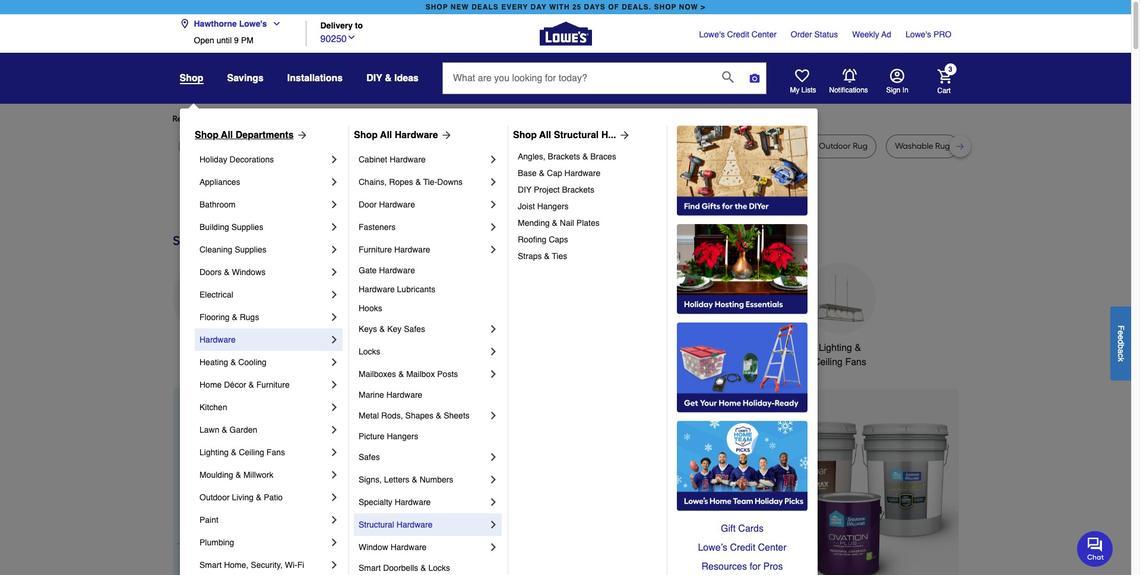 Task type: vqa. For each thing, say whether or not it's contained in the screenshot.
oriental
no



Task type: describe. For each thing, give the bounding box(es) containing it.
location image
[[180, 19, 189, 29]]

recommended
[[172, 114, 230, 124]]

diy & ideas
[[366, 73, 419, 84]]

& inside the "angles, brackets & braces" link
[[582, 152, 588, 162]]

1 rug from the left
[[187, 141, 202, 151]]

chevron right image for outdoor living & patio
[[328, 492, 340, 504]]

picture
[[359, 432, 385, 442]]

status
[[814, 30, 838, 39]]

windows
[[232, 268, 266, 277]]

shop all hardware link
[[354, 128, 452, 143]]

mailbox
[[406, 370, 435, 379]]

shop 25 days of deals by category image
[[172, 231, 959, 251]]

3
[[948, 66, 952, 74]]

pro
[[933, 30, 951, 39]]

décor
[[224, 381, 246, 390]]

hardware down mailboxes & mailbox posts
[[386, 391, 422, 400]]

holiday hosting essentials. image
[[677, 224, 808, 315]]

hardware up hooks
[[359, 285, 395, 295]]

chevron right image for bathroom
[[328, 199, 340, 211]]

chevron right image for lighting & ceiling fans
[[328, 447, 340, 459]]

in
[[902, 86, 908, 94]]

marine hardware link
[[359, 386, 499, 405]]

center for lowe's credit center
[[758, 543, 786, 554]]

center for lowe's credit center
[[752, 30, 777, 39]]

flooring & rugs
[[200, 313, 259, 322]]

base & cap hardware
[[518, 169, 600, 178]]

tools
[[287, 343, 309, 354]]

appliances inside button
[[185, 343, 231, 354]]

hardware up chains, ropes & tie-downs
[[390, 155, 426, 164]]

washable for washable area rug
[[690, 141, 728, 151]]

bathroom inside button
[[639, 343, 680, 354]]

roth for area
[[510, 141, 527, 151]]

numbers
[[420, 476, 453, 485]]

lowe's home improvement account image
[[890, 69, 904, 83]]

delivery to
[[320, 21, 363, 31]]

chains, ropes & tie-downs
[[359, 178, 463, 187]]

fi
[[297, 561, 304, 571]]

marine
[[359, 391, 384, 400]]

chevron right image for cabinet hardware
[[487, 154, 499, 166]]

chevron right image for mailboxes & mailbox posts
[[487, 369, 499, 381]]

& inside straps & ties link
[[544, 252, 550, 261]]

1 vertical spatial ceiling
[[239, 448, 264, 458]]

2 horizontal spatial for
[[750, 562, 761, 573]]

sign in
[[886, 86, 908, 94]]

hardware down ropes on the left of page
[[379, 200, 415, 210]]

credit for lowe's
[[730, 543, 755, 554]]

lawn
[[200, 426, 219, 435]]

0 vertical spatial appliances
[[200, 178, 240, 187]]

chevron right image for fasteners
[[487, 221, 499, 233]]

angles, brackets & braces link
[[518, 148, 658, 165]]

appliances button
[[172, 263, 244, 356]]

all for departments
[[221, 130, 233, 141]]

gate hardware
[[359, 266, 415, 276]]

smart for smart doorbells & locks
[[359, 564, 381, 574]]

rug 5x8
[[187, 141, 217, 151]]

& inside mailboxes & mailbox posts "link"
[[398, 370, 404, 379]]

chevron right image for structural hardware
[[487, 520, 499, 531]]

locks link
[[359, 341, 487, 363]]

chains, ropes & tie-downs link
[[359, 171, 487, 194]]

chevron right image for paint
[[328, 515, 340, 527]]

chains,
[[359, 178, 387, 187]]

1 horizontal spatial arrow right image
[[937, 493, 949, 505]]

smart home, security, wi-fi
[[200, 561, 304, 571]]

ceiling inside button
[[813, 357, 843, 368]]

outdoor
[[819, 141, 851, 151]]

picture hangers
[[359, 432, 418, 442]]

my lists
[[790, 86, 816, 94]]

now
[[679, 3, 698, 11]]

lighting inside button
[[819, 343, 852, 354]]

chevron right image for locks
[[487, 346, 499, 358]]

& inside doors & windows link
[[224, 268, 230, 277]]

9 rug from the left
[[935, 141, 950, 151]]

chevron right image for holiday decorations
[[328, 154, 340, 166]]

90250 button
[[320, 31, 356, 46]]

rug rug
[[244, 141, 276, 151]]

braces
[[590, 152, 616, 162]]

departments
[[236, 130, 294, 141]]

chevron right image for home décor & furniture
[[328, 379, 340, 391]]

door hardware
[[359, 200, 415, 210]]

caps
[[549, 235, 568, 245]]

2 rug from the left
[[244, 141, 259, 151]]

credit for lowe's
[[727, 30, 749, 39]]

25 days of deals. don't miss deals every day. same-day delivery on in-stock orders placed by 2 p m. image
[[172, 389, 364, 576]]

specialty hardware link
[[359, 492, 487, 514]]

lowe's home improvement notification center image
[[842, 69, 856, 83]]

1 shop from the left
[[426, 3, 448, 11]]

heating
[[200, 358, 228, 368]]

window
[[359, 543, 388, 553]]

chevron right image for doors & windows
[[328, 267, 340, 278]]

signs, letters & numbers link
[[359, 469, 487, 492]]

mailboxes & mailbox posts
[[359, 370, 458, 379]]

holiday
[[200, 155, 227, 164]]

lowe's home improvement logo image
[[539, 7, 592, 60]]

and for allen and roth rug
[[611, 141, 627, 151]]

f e e d b a c k
[[1116, 326, 1126, 362]]

chevron right image for specialty hardware
[[487, 497, 499, 509]]

door hardware link
[[359, 194, 487, 216]]

christmas
[[367, 343, 410, 354]]

furniture inside 'link'
[[256, 381, 290, 390]]

hangers for picture hangers
[[387, 432, 418, 442]]

smart doorbells & locks
[[359, 564, 450, 574]]

chevron right image for smart home, security, wi-fi
[[328, 560, 340, 572]]

0 horizontal spatial locks
[[359, 347, 380, 357]]

lowe's credit center
[[698, 543, 786, 554]]

hardware up smart doorbells & locks
[[390, 543, 427, 553]]

lowe's credit center link
[[677, 539, 808, 558]]

weekly ad link
[[852, 29, 891, 40]]

joist hangers
[[518, 202, 569, 211]]

gift cards
[[721, 524, 764, 535]]

door
[[359, 200, 377, 210]]

base & cap hardware link
[[518, 165, 658, 182]]

more suggestions for you
[[304, 114, 400, 124]]

home,
[[224, 561, 248, 571]]

lighting & ceiling fans link
[[200, 442, 328, 464]]

outdoor living & patio
[[200, 493, 283, 503]]

kitchen faucets button
[[443, 263, 514, 356]]

fans inside lighting & ceiling fans link
[[267, 448, 285, 458]]

home inside 'link'
[[200, 381, 222, 390]]

lowe's inside button
[[239, 19, 267, 29]]

shop new deals every day with 25 days of deals. shop now > link
[[423, 0, 708, 14]]

fasteners link
[[359, 216, 487, 239]]

2 area from the left
[[529, 141, 547, 151]]

& inside "lawn & garden" link
[[222, 426, 227, 435]]

washable for washable rug
[[895, 141, 933, 151]]

you for recommended searches for you
[[281, 114, 294, 124]]

shop for shop all hardware
[[354, 130, 378, 141]]

pros
[[763, 562, 783, 573]]

& inside heating & cooling link
[[230, 358, 236, 368]]

open until 9 pm
[[194, 36, 253, 45]]

smart for smart home, security, wi-fi
[[200, 561, 222, 571]]

chevron right image for building supplies
[[328, 221, 340, 233]]

chevron right image for door hardware
[[487, 199, 499, 211]]

arrow left image
[[393, 493, 405, 505]]

hardware lubricants
[[359, 285, 435, 295]]

building supplies
[[200, 223, 263, 232]]

shop all structural h... link
[[513, 128, 630, 143]]

shop all departments link
[[195, 128, 308, 143]]

paint
[[200, 516, 218, 525]]

rods,
[[381, 411, 403, 421]]

d
[[1116, 340, 1126, 344]]

lowe's home improvement cart image
[[937, 69, 951, 83]]

shop for shop all structural h...
[[513, 130, 537, 141]]

joist
[[518, 202, 535, 211]]

supplies for cleaning supplies
[[235, 245, 267, 255]]

metal rods, shapes & sheets
[[359, 411, 470, 421]]

bathroom button
[[624, 263, 695, 356]]

keys & key safes link
[[359, 318, 487, 341]]

& inside "chains, ropes & tie-downs" link
[[415, 178, 421, 187]]

chevron right image for chains, ropes & tie-downs
[[487, 176, 499, 188]]

mailboxes & mailbox posts link
[[359, 363, 487, 386]]

kitchen for kitchen
[[200, 403, 227, 413]]

hardware up desk
[[395, 130, 438, 141]]

6 rug from the left
[[648, 141, 663, 151]]

a
[[1116, 349, 1126, 354]]

hangers for joist hangers
[[537, 202, 569, 211]]

2 shop from the left
[[654, 3, 677, 11]]

chevron right image for electrical
[[328, 289, 340, 301]]

& inside "metal rods, shapes & sheets" link
[[436, 411, 441, 421]]

new
[[451, 3, 469, 11]]

sign in button
[[886, 69, 908, 95]]

lighting & ceiling fans inside button
[[813, 343, 866, 368]]

downs
[[437, 178, 463, 187]]

lowe's for lowe's pro
[[906, 30, 931, 39]]



Task type: locate. For each thing, give the bounding box(es) containing it.
1 vertical spatial bathroom
[[639, 343, 680, 354]]

2 e from the top
[[1116, 335, 1126, 340]]

0 horizontal spatial kitchen
[[200, 403, 227, 413]]

lighting
[[819, 343, 852, 354], [200, 448, 229, 458]]

brackets up the base & cap hardware
[[548, 152, 580, 162]]

diy
[[366, 73, 382, 84], [518, 185, 532, 195]]

hardware up "hardware lubricants" at the left
[[379, 266, 415, 276]]

arrow right image for shop all structural h...
[[616, 129, 630, 141]]

chevron right image for signs, letters & numbers
[[487, 474, 499, 486]]

&
[[385, 73, 392, 84], [582, 152, 588, 162], [539, 169, 545, 178], [415, 178, 421, 187], [552, 219, 557, 228], [544, 252, 550, 261], [224, 268, 230, 277], [232, 313, 237, 322], [379, 325, 385, 334], [855, 343, 861, 354], [230, 358, 236, 368], [398, 370, 404, 379], [248, 381, 254, 390], [436, 411, 441, 421], [222, 426, 227, 435], [231, 448, 236, 458], [236, 471, 241, 480], [412, 476, 417, 485], [256, 493, 261, 503], [421, 564, 426, 574]]

1 horizontal spatial safes
[[404, 325, 425, 334]]

e up d
[[1116, 331, 1126, 335]]

1 horizontal spatial hangers
[[537, 202, 569, 211]]

1 washable from the left
[[690, 141, 728, 151]]

arrow right image inside shop all departments link
[[294, 129, 308, 141]]

shop button
[[180, 72, 203, 84]]

structural hardware
[[359, 521, 433, 530]]

brackets up joist hangers link
[[562, 185, 594, 195]]

1 vertical spatial center
[[758, 543, 786, 554]]

deals.
[[622, 3, 651, 11]]

chevron right image for safes
[[487, 452, 499, 464]]

1 vertical spatial lighting & ceiling fans
[[200, 448, 285, 458]]

0 horizontal spatial diy
[[366, 73, 382, 84]]

wi-
[[285, 561, 297, 571]]

paint link
[[200, 509, 328, 532]]

arrow right image
[[294, 129, 308, 141], [937, 493, 949, 505]]

e
[[1116, 331, 1126, 335], [1116, 335, 1126, 340]]

& inside the base & cap hardware link
[[539, 169, 545, 178]]

supplies up 'windows'
[[235, 245, 267, 255]]

chevron right image for flooring & rugs
[[328, 312, 340, 324]]

1 roth from the left
[[510, 141, 527, 151]]

1 horizontal spatial ceiling
[[813, 357, 843, 368]]

scroll to item #5 image
[[724, 574, 755, 576]]

shop up allen and roth area rug
[[513, 130, 537, 141]]

diy for diy project brackets
[[518, 185, 532, 195]]

1 horizontal spatial lighting & ceiling fans
[[813, 343, 866, 368]]

get your home holiday-ready. image
[[677, 323, 808, 413]]

1 horizontal spatial kitchen
[[445, 343, 476, 354]]

allen and roth area rug
[[472, 141, 564, 151]]

& inside 'flooring & rugs' link
[[232, 313, 237, 322]]

arrow right image up cabinet hardware link
[[438, 129, 452, 141]]

letters
[[384, 476, 409, 485]]

decorations for christmas
[[363, 357, 414, 368]]

arrow right image inside shop all hardware link
[[438, 129, 452, 141]]

0 vertical spatial diy
[[366, 73, 382, 84]]

decorations down the christmas
[[363, 357, 414, 368]]

2 horizontal spatial area
[[730, 141, 748, 151]]

hardware up window hardware link
[[397, 521, 433, 530]]

0 vertical spatial center
[[752, 30, 777, 39]]

1 arrow right image from the left
[[438, 129, 452, 141]]

0 horizontal spatial lowe's
[[239, 19, 267, 29]]

0 horizontal spatial washable
[[690, 141, 728, 151]]

find gifts for the diyer. image
[[677, 126, 808, 216]]

& inside smart doorbells & locks link
[[421, 564, 426, 574]]

chevron right image for kitchen
[[328, 402, 340, 414]]

0 vertical spatial credit
[[727, 30, 749, 39]]

1 vertical spatial home
[[200, 381, 222, 390]]

free same-day delivery when you order 1 gallon or more of paint by 2 p m. image
[[383, 389, 959, 576]]

flooring
[[200, 313, 230, 322]]

furniture down heating & cooling link
[[256, 381, 290, 390]]

area
[[303, 141, 321, 151], [529, 141, 547, 151], [730, 141, 748, 151]]

lubricants
[[397, 285, 435, 295]]

smart inside smart home button
[[723, 343, 748, 354]]

all for structural
[[539, 130, 551, 141]]

straps & ties link
[[518, 248, 658, 265]]

0 horizontal spatial roth
[[510, 141, 527, 151]]

chevron right image
[[328, 154, 340, 166], [487, 176, 499, 188], [328, 199, 340, 211], [487, 199, 499, 211], [487, 221, 499, 233], [328, 244, 340, 256], [328, 267, 340, 278], [328, 312, 340, 324], [487, 324, 499, 335], [328, 334, 340, 346], [487, 369, 499, 381], [487, 410, 499, 422], [328, 425, 340, 436], [487, 452, 499, 464], [487, 497, 499, 509], [328, 537, 340, 549], [487, 542, 499, 554], [328, 560, 340, 572]]

0 horizontal spatial decorations
[[230, 155, 274, 164]]

joist hangers link
[[518, 198, 658, 215]]

all up furniture
[[380, 130, 392, 141]]

2 roth from the left
[[629, 141, 646, 151]]

1 area from the left
[[303, 141, 321, 151]]

allen for allen and roth rug
[[591, 141, 609, 151]]

2 you from the left
[[386, 114, 400, 124]]

& inside home décor & furniture 'link'
[[248, 381, 254, 390]]

center inside lowe's credit center link
[[752, 30, 777, 39]]

1 shop from the left
[[195, 130, 219, 141]]

signs, letters & numbers
[[359, 476, 453, 485]]

chevron right image for appliances
[[328, 176, 340, 188]]

fans inside lighting & ceiling fans button
[[845, 357, 866, 368]]

1 vertical spatial hangers
[[387, 432, 418, 442]]

diy left ideas
[[366, 73, 382, 84]]

for up departments
[[268, 114, 279, 124]]

shop inside shop all hardware link
[[354, 130, 378, 141]]

shop inside shop all structural h... link
[[513, 130, 537, 141]]

1 horizontal spatial allen
[[591, 141, 609, 151]]

locks down window hardware link
[[428, 564, 450, 574]]

1 horizontal spatial structural
[[554, 130, 599, 141]]

0 vertical spatial supplies
[[231, 223, 263, 232]]

& inside outdoor living & patio link
[[256, 493, 261, 503]]

2 allen from the left
[[591, 141, 609, 151]]

1 horizontal spatial all
[[380, 130, 392, 141]]

shop inside shop all departments link
[[195, 130, 219, 141]]

days
[[584, 3, 606, 11]]

hangers down rods,
[[387, 432, 418, 442]]

brackets
[[548, 152, 580, 162], [562, 185, 594, 195]]

1 vertical spatial locks
[[428, 564, 450, 574]]

chevron right image for window hardware
[[487, 542, 499, 554]]

washable area rug
[[690, 141, 765, 151]]

0 horizontal spatial lighting & ceiling fans
[[200, 448, 285, 458]]

1 allen from the left
[[472, 141, 490, 151]]

roth up the base & cap hardware link on the top
[[629, 141, 646, 151]]

1 horizontal spatial fans
[[845, 357, 866, 368]]

1 vertical spatial arrow right image
[[937, 493, 949, 505]]

1 horizontal spatial furniture
[[359, 245, 392, 255]]

gift
[[721, 524, 736, 535]]

chevron right image for keys & key safes
[[487, 324, 499, 335]]

1 e from the top
[[1116, 331, 1126, 335]]

2 horizontal spatial shop
[[513, 130, 537, 141]]

shop down more suggestions for you 'link'
[[354, 130, 378, 141]]

ad
[[881, 30, 891, 39]]

lowe's up pm
[[239, 19, 267, 29]]

1 vertical spatial decorations
[[363, 357, 414, 368]]

you for more suggestions for you
[[386, 114, 400, 124]]

signs,
[[359, 476, 382, 485]]

search image
[[722, 71, 734, 83]]

1 vertical spatial kitchen
[[200, 403, 227, 413]]

0 vertical spatial ceiling
[[813, 357, 843, 368]]

0 horizontal spatial arrow right image
[[294, 129, 308, 141]]

straps
[[518, 252, 542, 261]]

building supplies link
[[200, 216, 328, 239]]

day
[[531, 3, 547, 11]]

faucets
[[479, 343, 513, 354]]

& inside diy & ideas button
[[385, 73, 392, 84]]

furniture up gate
[[359, 245, 392, 255]]

christmas decorations
[[363, 343, 414, 368]]

1 horizontal spatial diy
[[518, 185, 532, 195]]

credit inside "lowe's credit center" link
[[730, 543, 755, 554]]

1 you from the left
[[281, 114, 294, 124]]

chevron right image for cleaning supplies
[[328, 244, 340, 256]]

more suggestions for you link
[[304, 113, 409, 125]]

decorations down rug rug
[[230, 155, 274, 164]]

None search field
[[442, 62, 767, 105]]

1 horizontal spatial shop
[[354, 130, 378, 141]]

0 horizontal spatial home
[[200, 381, 222, 390]]

building
[[200, 223, 229, 232]]

credit up resources for pros 'link'
[[730, 543, 755, 554]]

0 horizontal spatial fans
[[267, 448, 285, 458]]

>
[[701, 3, 706, 11]]

order status
[[791, 30, 838, 39]]

3 area from the left
[[730, 141, 748, 151]]

0 vertical spatial structural
[[554, 130, 599, 141]]

chevron right image for hardware
[[328, 334, 340, 346]]

lowe's for lowe's credit center
[[699, 30, 725, 39]]

lowe's home team holiday picks. image
[[677, 422, 808, 512]]

0 horizontal spatial structural
[[359, 521, 394, 530]]

cabinet hardware link
[[359, 148, 487, 171]]

& inside lighting & ceiling fans button
[[855, 343, 861, 354]]

0 vertical spatial fans
[[845, 357, 866, 368]]

1 vertical spatial fans
[[267, 448, 285, 458]]

0 vertical spatial lighting
[[819, 343, 852, 354]]

credit inside lowe's credit center link
[[727, 30, 749, 39]]

1 vertical spatial lighting
[[200, 448, 229, 458]]

chevron down image
[[347, 32, 356, 42]]

shop up 5x8
[[195, 130, 219, 141]]

smart inside smart doorbells & locks link
[[359, 564, 381, 574]]

1 horizontal spatial smart
[[359, 564, 381, 574]]

safes down picture
[[359, 453, 380, 463]]

arrow right image up braces
[[616, 129, 630, 141]]

shop left now
[[654, 3, 677, 11]]

1 vertical spatial safes
[[359, 453, 380, 463]]

weekly
[[852, 30, 879, 39]]

recommended searches for you
[[172, 114, 294, 124]]

searches
[[231, 114, 266, 124]]

0 horizontal spatial you
[[281, 114, 294, 124]]

hawthorne lowe's button
[[180, 12, 286, 36]]

fasteners
[[359, 223, 396, 232]]

1 horizontal spatial bathroom
[[639, 343, 680, 354]]

kitchen for kitchen faucets
[[445, 343, 476, 354]]

shop
[[426, 3, 448, 11], [654, 3, 677, 11]]

chevron right image for lawn & garden
[[328, 425, 340, 436]]

3 all from the left
[[539, 130, 551, 141]]

all down recommended searches for you
[[221, 130, 233, 141]]

credit up search image in the right of the page
[[727, 30, 749, 39]]

1 horizontal spatial shop
[[654, 3, 677, 11]]

lowe's pro link
[[906, 29, 951, 40]]

hardware down "flooring"
[[200, 335, 236, 345]]

doors & windows link
[[200, 261, 328, 284]]

8 rug from the left
[[853, 141, 868, 151]]

chevron right image for plumbing
[[328, 537, 340, 549]]

0 vertical spatial arrow right image
[[294, 129, 308, 141]]

holiday decorations
[[200, 155, 274, 164]]

you left more
[[281, 114, 294, 124]]

safes link
[[359, 447, 487, 469]]

chevron right image for metal rods, shapes & sheets
[[487, 410, 499, 422]]

e up 'b'
[[1116, 335, 1126, 340]]

order status link
[[791, 29, 838, 40]]

notifications
[[829, 86, 868, 94]]

diy for diy & ideas
[[366, 73, 382, 84]]

1 horizontal spatial locks
[[428, 564, 450, 574]]

gate
[[359, 266, 377, 276]]

chevron right image for moulding & millwork
[[328, 470, 340, 482]]

0 horizontal spatial area
[[303, 141, 321, 151]]

locks down keys
[[359, 347, 380, 357]]

1 vertical spatial furniture
[[256, 381, 290, 390]]

camera image
[[749, 72, 761, 84]]

installations
[[287, 73, 343, 84]]

lawn & garden link
[[200, 419, 328, 442]]

picture hangers link
[[359, 428, 499, 447]]

center left order
[[752, 30, 777, 39]]

0 horizontal spatial hangers
[[387, 432, 418, 442]]

hardware down signs, letters & numbers
[[395, 498, 431, 508]]

appliances down holiday
[[200, 178, 240, 187]]

diy up joist
[[518, 185, 532, 195]]

you up shop all hardware
[[386, 114, 400, 124]]

0 vertical spatial home
[[751, 343, 776, 354]]

0 horizontal spatial and
[[492, 141, 508, 151]]

hardware lubricants link
[[359, 280, 499, 299]]

chat invite button image
[[1077, 531, 1113, 567]]

smart inside "smart home, security, wi-fi" link
[[200, 561, 222, 571]]

0 horizontal spatial shop
[[426, 3, 448, 11]]

patio
[[264, 493, 283, 503]]

2 horizontal spatial smart
[[723, 343, 748, 354]]

0 vertical spatial locks
[[359, 347, 380, 357]]

smart doorbells & locks link
[[359, 559, 499, 576]]

1 horizontal spatial for
[[374, 114, 384, 124]]

kitchen up lawn
[[200, 403, 227, 413]]

chevron right image for heating & cooling
[[328, 357, 340, 369]]

Search Query text field
[[443, 63, 712, 94]]

structural down recommended searches for you "heading"
[[554, 130, 599, 141]]

chevron right image for furniture hardware
[[487, 244, 499, 256]]

k
[[1116, 358, 1126, 362]]

1 vertical spatial supplies
[[235, 245, 267, 255]]

all for hardware
[[380, 130, 392, 141]]

0 horizontal spatial for
[[268, 114, 279, 124]]

1 vertical spatial diy
[[518, 185, 532, 195]]

kitchen inside button
[[445, 343, 476, 354]]

9
[[234, 36, 239, 45]]

roth for rug
[[629, 141, 646, 151]]

cleaning supplies link
[[200, 239, 328, 261]]

& inside moulding & millwork link
[[236, 471, 241, 480]]

supplies for building supplies
[[231, 223, 263, 232]]

roth up angles,
[[510, 141, 527, 151]]

smart for smart home
[[723, 343, 748, 354]]

center inside "lowe's credit center" link
[[758, 543, 786, 554]]

appliances up heating
[[185, 343, 231, 354]]

lists
[[801, 86, 816, 94]]

0 vertical spatial bathroom
[[200, 200, 236, 210]]

1 horizontal spatial washable
[[895, 141, 933, 151]]

you inside 'link'
[[386, 114, 400, 124]]

supplies up cleaning supplies at top left
[[231, 223, 263, 232]]

order
[[791, 30, 812, 39]]

& inside signs, letters & numbers link
[[412, 476, 417, 485]]

0 horizontal spatial arrow right image
[[438, 129, 452, 141]]

savings
[[227, 73, 264, 84]]

h...
[[601, 130, 616, 141]]

1 horizontal spatial roth
[[629, 141, 646, 151]]

center up pros
[[758, 543, 786, 554]]

0 vertical spatial brackets
[[548, 152, 580, 162]]

1 all from the left
[[221, 130, 233, 141]]

structural
[[554, 130, 599, 141], [359, 521, 394, 530]]

shop for shop all departments
[[195, 130, 219, 141]]

kitchen link
[[200, 397, 328, 419]]

decorations inside christmas decorations button
[[363, 357, 414, 368]]

allen up braces
[[591, 141, 609, 151]]

0 horizontal spatial safes
[[359, 453, 380, 463]]

1 horizontal spatial and
[[611, 141, 627, 151]]

1 horizontal spatial you
[[386, 114, 400, 124]]

2 arrow right image from the left
[[616, 129, 630, 141]]

1 vertical spatial appliances
[[185, 343, 231, 354]]

0 horizontal spatial allen
[[472, 141, 490, 151]]

1 horizontal spatial lowe's
[[699, 30, 725, 39]]

and for allen and roth area rug
[[492, 141, 508, 151]]

all up angles,
[[539, 130, 551, 141]]

0 horizontal spatial smart
[[200, 561, 222, 571]]

0 horizontal spatial ceiling
[[239, 448, 264, 458]]

center
[[752, 30, 777, 39], [758, 543, 786, 554]]

for up scroll to item #5 image
[[750, 562, 761, 573]]

allen for allen and roth area rug
[[472, 141, 490, 151]]

for up shop all hardware
[[374, 114, 384, 124]]

2 washable from the left
[[895, 141, 933, 151]]

& inside mending & nail plates link
[[552, 219, 557, 228]]

0 horizontal spatial bathroom
[[200, 200, 236, 210]]

allen right desk
[[472, 141, 490, 151]]

recommended searches for you heading
[[172, 113, 959, 125]]

home inside button
[[751, 343, 776, 354]]

0 horizontal spatial all
[[221, 130, 233, 141]]

& inside keys & key safes link
[[379, 325, 385, 334]]

& inside lighting & ceiling fans link
[[231, 448, 236, 458]]

5 rug from the left
[[549, 141, 564, 151]]

christmas decorations button
[[353, 263, 424, 370]]

hardware down the "angles, brackets & braces" link
[[564, 169, 600, 178]]

1 horizontal spatial arrow right image
[[616, 129, 630, 141]]

weekly ad
[[852, 30, 891, 39]]

3 rug from the left
[[261, 141, 276, 151]]

delivery
[[320, 21, 353, 31]]

allen and roth rug
[[591, 141, 663, 151]]

0 vertical spatial kitchen
[[445, 343, 476, 354]]

arrow right image inside shop all structural h... link
[[616, 129, 630, 141]]

washable rug
[[895, 141, 950, 151]]

cap
[[547, 169, 562, 178]]

f
[[1116, 326, 1126, 331]]

for for suggestions
[[374, 114, 384, 124]]

gate hardware link
[[359, 261, 499, 280]]

rug
[[187, 141, 202, 151], [244, 141, 259, 151], [261, 141, 276, 151], [323, 141, 338, 151], [549, 141, 564, 151], [648, 141, 663, 151], [750, 141, 765, 151], [853, 141, 868, 151], [935, 141, 950, 151]]

base
[[518, 169, 537, 178]]

straps & ties
[[518, 252, 567, 261]]

3 shop from the left
[[513, 130, 537, 141]]

roth
[[510, 141, 527, 151], [629, 141, 646, 151]]

1 vertical spatial brackets
[[562, 185, 594, 195]]

1 horizontal spatial lighting
[[819, 343, 852, 354]]

hangers down 'diy project brackets'
[[537, 202, 569, 211]]

hooks link
[[359, 299, 499, 318]]

cabinet
[[359, 155, 387, 164]]

1 vertical spatial structural
[[359, 521, 394, 530]]

2 and from the left
[[611, 141, 627, 151]]

safes
[[404, 325, 425, 334], [359, 453, 380, 463]]

for for searches
[[268, 114, 279, 124]]

kitchen
[[445, 343, 476, 354], [200, 403, 227, 413]]

structural down specialty
[[359, 521, 394, 530]]

lowe's wishes you and your family a happy hanukkah. image
[[172, 189, 959, 219]]

kitchen up posts
[[445, 343, 476, 354]]

garden
[[230, 426, 257, 435]]

moulding & millwork link
[[200, 464, 328, 487]]

diy inside diy project brackets link
[[518, 185, 532, 195]]

hardware down the fasteners link
[[394, 245, 430, 255]]

2 all from the left
[[380, 130, 392, 141]]

shop left new
[[426, 3, 448, 11]]

chevron right image
[[487, 154, 499, 166], [328, 176, 340, 188], [328, 221, 340, 233], [487, 244, 499, 256], [328, 289, 340, 301], [487, 346, 499, 358], [328, 357, 340, 369], [328, 379, 340, 391], [328, 402, 340, 414], [328, 447, 340, 459], [328, 470, 340, 482], [487, 474, 499, 486], [328, 492, 340, 504], [328, 515, 340, 527], [487, 520, 499, 531]]

fans
[[845, 357, 866, 368], [267, 448, 285, 458]]

0 vertical spatial hangers
[[537, 202, 569, 211]]

0 vertical spatial decorations
[[230, 155, 274, 164]]

arrow right image
[[438, 129, 452, 141], [616, 129, 630, 141]]

chevron down image
[[267, 19, 281, 29]]

lowe's down >
[[699, 30, 725, 39]]

0 vertical spatial lighting & ceiling fans
[[813, 343, 866, 368]]

arrow right image for shop all hardware
[[438, 129, 452, 141]]

1 vertical spatial credit
[[730, 543, 755, 554]]

decorations for holiday
[[230, 155, 274, 164]]

until
[[216, 36, 232, 45]]

1 horizontal spatial decorations
[[363, 357, 414, 368]]

0 vertical spatial safes
[[404, 325, 425, 334]]

safes right key
[[404, 325, 425, 334]]

1 and from the left
[[492, 141, 508, 151]]

lowe's left pro
[[906, 30, 931, 39]]

shop all structural h...
[[513, 130, 616, 141]]

decorations inside holiday decorations link
[[230, 155, 274, 164]]

lowe's home improvement lists image
[[795, 69, 809, 83]]

2 horizontal spatial lowe's
[[906, 30, 931, 39]]

sign
[[886, 86, 900, 94]]

mending
[[518, 219, 550, 228]]

1 horizontal spatial home
[[751, 343, 776, 354]]

2 horizontal spatial all
[[539, 130, 551, 141]]

7 rug from the left
[[750, 141, 765, 151]]

2 shop from the left
[[354, 130, 378, 141]]

1 horizontal spatial area
[[529, 141, 547, 151]]

diy inside diy & ideas button
[[366, 73, 382, 84]]

0 horizontal spatial shop
[[195, 130, 219, 141]]

0 vertical spatial furniture
[[359, 245, 392, 255]]

4 rug from the left
[[323, 141, 338, 151]]



